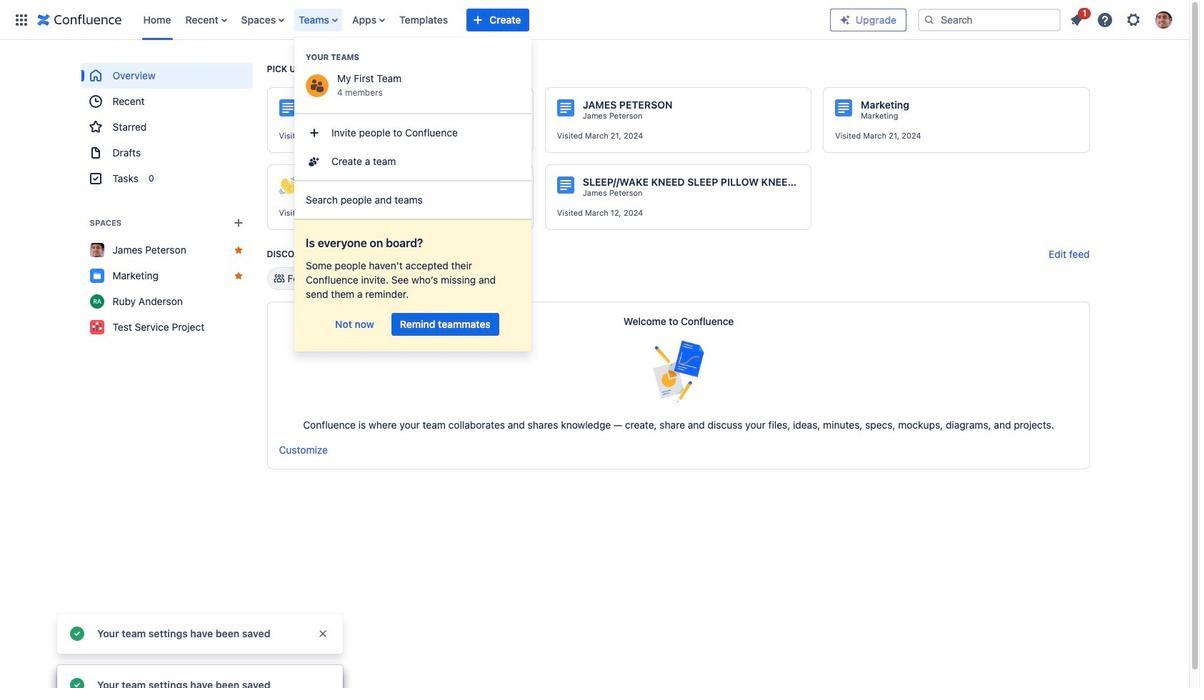 Task type: locate. For each thing, give the bounding box(es) containing it.
1 horizontal spatial list item
[[1064, 5, 1091, 31]]

success image
[[69, 625, 86, 642], [69, 677, 86, 688]]

settings icon image
[[1126, 11, 1143, 28]]

1 success image from the top
[[69, 625, 86, 642]]

list for appswitcher icon
[[136, 0, 830, 40]]

heading
[[294, 51, 532, 63]]

premium image
[[840, 14, 851, 25]]

confluence image
[[37, 11, 122, 28], [37, 11, 122, 28]]

unstar this space image
[[233, 270, 244, 282]]

banner
[[0, 0, 1190, 40]]

create a space image
[[230, 214, 247, 232]]

0 vertical spatial success image
[[69, 625, 86, 642]]

help icon image
[[1097, 11, 1114, 28]]

list item left 'help icon'
[[1064, 5, 1091, 31]]

1 vertical spatial success image
[[69, 677, 86, 688]]

0 horizontal spatial group
[[81, 63, 253, 192]]

list item up my first team icon
[[295, 0, 344, 40]]

1 horizontal spatial list
[[1064, 5, 1181, 33]]

0 horizontal spatial list
[[136, 0, 830, 40]]

list item
[[295, 0, 344, 40], [1064, 5, 1091, 31]]

group
[[81, 63, 253, 192], [294, 113, 532, 180]]

unstar this space image
[[233, 244, 244, 256]]

search image
[[924, 14, 935, 25]]

appswitcher icon image
[[13, 11, 30, 28]]

your profile and preferences image
[[1156, 11, 1173, 28]]

None search field
[[918, 8, 1061, 31]]

list
[[136, 0, 830, 40], [1064, 5, 1181, 33]]

global element
[[9, 0, 830, 40]]



Task type: describe. For each thing, give the bounding box(es) containing it.
my first team image
[[306, 74, 329, 97]]

Search field
[[918, 8, 1061, 31]]

1 horizontal spatial group
[[294, 113, 532, 180]]

0 horizontal spatial list item
[[295, 0, 344, 40]]

your teams group
[[294, 37, 532, 109]]

success image
[[69, 677, 86, 688]]

dismiss image
[[317, 628, 329, 640]]

list for premium icon
[[1064, 5, 1181, 33]]

:wave: image
[[279, 177, 296, 194]]

2 success image from the top
[[69, 677, 86, 688]]

:wave: image
[[279, 177, 296, 194]]

notification icon image
[[1068, 11, 1086, 28]]



Task type: vqa. For each thing, say whether or not it's contained in the screenshot.
premium icon
yes



